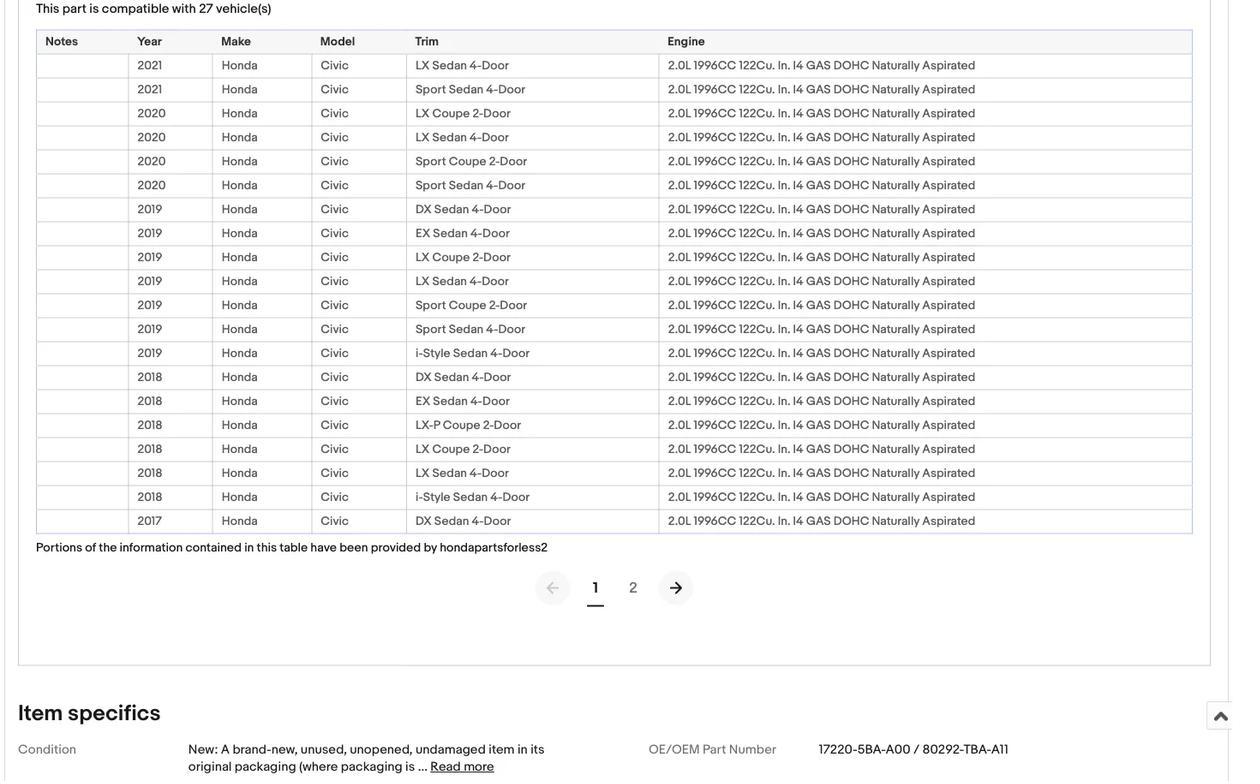 Task type: vqa. For each thing, say whether or not it's contained in the screenshot.
CBC-
no



Task type: locate. For each thing, give the bounding box(es) containing it.
l4
[[793, 59, 804, 73], [793, 83, 804, 97], [793, 107, 804, 121], [793, 131, 804, 145], [793, 155, 804, 169], [793, 179, 804, 193], [793, 203, 804, 217], [793, 227, 804, 241], [793, 251, 804, 265], [793, 275, 804, 289], [793, 299, 804, 313], [793, 323, 804, 337], [793, 347, 804, 361], [793, 371, 804, 385], [793, 395, 804, 409], [793, 419, 804, 433], [793, 443, 804, 457], [793, 467, 804, 481], [793, 491, 804, 505], [793, 515, 804, 529]]

2020 for lx coupe 2-door
[[137, 107, 166, 121]]

2 button
[[614, 569, 652, 607]]

2019 for i-style sedan 4-door
[[137, 347, 162, 361]]

a
[[221, 743, 230, 758]]

in left its
[[518, 743, 528, 758]]

2 gas from the top
[[806, 83, 831, 97]]

14 gas from the top
[[806, 371, 831, 385]]

20 in. from the top
[[778, 515, 791, 529]]

the
[[99, 541, 117, 556]]

6 2018 from the top
[[137, 491, 163, 505]]

14 2.0l from the top
[[668, 371, 691, 385]]

sport coupe 2-door
[[416, 155, 527, 169], [416, 299, 527, 313]]

14 dohc from the top
[[834, 371, 869, 385]]

lx sedan 4-door for 2018
[[416, 467, 509, 481]]

1 ex sedan 4-door from the top
[[416, 227, 510, 241]]

is inside the new: a brand-new, unused, unopened, undamaged item in its original packaging (where packaging is ...
[[405, 760, 415, 775]]

2018 for lx sedan 4-door
[[137, 467, 163, 481]]

navigation
[[36, 569, 1193, 607]]

11 dohc from the top
[[834, 299, 869, 313]]

3 2.0l from the top
[[668, 107, 691, 121]]

ex sedan 4-door
[[416, 227, 510, 241], [416, 395, 510, 409]]

5 2019 from the top
[[137, 299, 162, 313]]

coupe
[[432, 107, 470, 121], [449, 155, 486, 169], [432, 251, 470, 265], [449, 299, 486, 313], [443, 419, 480, 433], [432, 443, 470, 457]]

2019 for lx coupe 2-door
[[137, 251, 162, 265]]

17 aspirated from the top
[[922, 443, 976, 457]]

this part is compatible with 27 vehicle(s)
[[36, 1, 271, 17]]

lx coupe 2-door
[[416, 107, 511, 121], [416, 251, 511, 265], [416, 443, 511, 457]]

2018 for lx coupe 2-door
[[137, 443, 163, 457]]

4 lx sedan 4-door from the top
[[416, 467, 509, 481]]

i- up lx-
[[416, 347, 423, 361]]

1 vertical spatial ex sedan 4-door
[[416, 395, 510, 409]]

5 2.0l 1996cc 122cu. in. l4 gas dohc naturally aspirated from the top
[[668, 155, 976, 169]]

2021 for lx sedan 4-door
[[137, 59, 162, 73]]

1 vertical spatial sport sedan 4-door
[[416, 179, 525, 193]]

read
[[430, 760, 461, 775]]

0 vertical spatial sport sedan 4-door
[[416, 83, 525, 97]]

9 l4 from the top
[[793, 251, 804, 265]]

5 l4 from the top
[[793, 155, 804, 169]]

18 gas from the top
[[806, 467, 831, 481]]

10 aspirated from the top
[[922, 275, 976, 289]]

9 naturally from the top
[[872, 251, 920, 265]]

13 in. from the top
[[778, 347, 791, 361]]

14 in. from the top
[[778, 371, 791, 385]]

packaging down brand-
[[235, 760, 296, 775]]

2020 for sport coupe 2-door
[[137, 155, 166, 169]]

17 l4 from the top
[[793, 443, 804, 457]]

7 civic from the top
[[321, 203, 349, 217]]

style up p
[[423, 347, 450, 361]]

item specifics
[[18, 701, 161, 728]]

10 122cu. from the top
[[739, 275, 775, 289]]

12 gas from the top
[[806, 323, 831, 337]]

2019 for dx sedan 4-door
[[137, 203, 162, 217]]

2
[[629, 579, 637, 597]]

hondapartsforless2
[[440, 541, 548, 556]]

10 honda from the top
[[222, 275, 258, 289]]

1 horizontal spatial packaging
[[341, 760, 403, 775]]

0 horizontal spatial packaging
[[235, 760, 296, 775]]

sedan
[[432, 59, 467, 73], [449, 83, 484, 97], [432, 131, 467, 145], [449, 179, 484, 193], [434, 203, 469, 217], [433, 227, 468, 241], [432, 275, 467, 289], [449, 323, 484, 337], [453, 347, 488, 361], [434, 371, 469, 385], [433, 395, 468, 409], [432, 467, 467, 481], [453, 491, 488, 505], [434, 515, 469, 529]]

0 vertical spatial lx coupe 2-door
[[416, 107, 511, 121]]

style for 2018
[[423, 491, 450, 505]]

1996cc
[[694, 59, 736, 73], [694, 83, 736, 97], [694, 107, 736, 121], [694, 131, 736, 145], [694, 155, 736, 169], [694, 179, 736, 193], [694, 203, 736, 217], [694, 227, 736, 241], [694, 251, 736, 265], [694, 275, 736, 289], [694, 299, 736, 313], [694, 323, 736, 337], [694, 347, 736, 361], [694, 371, 736, 385], [694, 395, 736, 409], [694, 419, 736, 433], [694, 443, 736, 457], [694, 467, 736, 481], [694, 491, 736, 505], [694, 515, 736, 529]]

16 naturally from the top
[[872, 419, 920, 433]]

ex sedan 4-door for 2019
[[416, 227, 510, 241]]

style
[[423, 347, 450, 361], [423, 491, 450, 505]]

0 vertical spatial ex
[[416, 227, 430, 241]]

11 2.0l 1996cc 122cu. in. l4 gas dohc naturally aspirated from the top
[[668, 299, 976, 313]]

ex for 2019
[[416, 227, 430, 241]]

122cu.
[[739, 59, 775, 73], [739, 83, 775, 97], [739, 107, 775, 121], [739, 131, 775, 145], [739, 155, 775, 169], [739, 179, 775, 193], [739, 203, 775, 217], [739, 227, 775, 241], [739, 251, 775, 265], [739, 275, 775, 289], [739, 299, 775, 313], [739, 323, 775, 337], [739, 347, 775, 361], [739, 371, 775, 385], [739, 395, 775, 409], [739, 419, 775, 433], [739, 443, 775, 457], [739, 467, 775, 481], [739, 491, 775, 505], [739, 515, 775, 529]]

2 2018 from the top
[[137, 395, 163, 409]]

of
[[85, 541, 96, 556]]

1 2021 from the top
[[137, 59, 162, 73]]

lx sedan 4-door for 2020
[[416, 131, 509, 145]]

packaging down unopened, on the left bottom of page
[[341, 760, 403, 775]]

2019 for ex sedan 4-door
[[137, 227, 162, 241]]

4 gas from the top
[[806, 131, 831, 145]]

19 aspirated from the top
[[922, 491, 976, 505]]

read more
[[430, 760, 494, 775]]

p
[[433, 419, 440, 433]]

12 civic from the top
[[321, 323, 349, 337]]

sport coupe 2-door for 2020
[[416, 155, 527, 169]]

i-style sedan 4-door
[[416, 347, 530, 361], [416, 491, 530, 505]]

3 2020 from the top
[[137, 155, 166, 169]]

2.0l 1996cc 122cu. in. l4 gas dohc naturally aspirated
[[668, 59, 976, 73], [668, 83, 976, 97], [668, 107, 976, 121], [668, 131, 976, 145], [668, 155, 976, 169], [668, 179, 976, 193], [668, 203, 976, 217], [668, 227, 976, 241], [668, 251, 976, 265], [668, 275, 976, 289], [668, 299, 976, 313], [668, 323, 976, 337], [668, 347, 976, 361], [668, 371, 976, 385], [668, 395, 976, 409], [668, 419, 976, 433], [668, 443, 976, 457], [668, 467, 976, 481], [668, 491, 976, 505], [668, 515, 976, 529]]

2020 for lx sedan 4-door
[[137, 131, 166, 145]]

0 vertical spatial ex sedan 4-door
[[416, 227, 510, 241]]

12 honda from the top
[[222, 323, 258, 337]]

i-style sedan 4-door up lx-p coupe 2-door
[[416, 347, 530, 361]]

1 i-style sedan 4-door from the top
[[416, 347, 530, 361]]

9 gas from the top
[[806, 251, 831, 265]]

11 naturally from the top
[[872, 299, 920, 313]]

2018 for dx sedan 4-door
[[137, 371, 163, 385]]

ex for 2018
[[416, 395, 430, 409]]

7 naturally from the top
[[872, 203, 920, 217]]

20 1996cc from the top
[[694, 515, 736, 529]]

honda
[[222, 59, 258, 73], [222, 83, 258, 97], [222, 107, 258, 121], [222, 131, 258, 145], [222, 155, 258, 169], [222, 179, 258, 193], [222, 203, 258, 217], [222, 227, 258, 241], [222, 251, 258, 265], [222, 275, 258, 289], [222, 299, 258, 313], [222, 323, 258, 337], [222, 347, 258, 361], [222, 371, 258, 385], [222, 395, 258, 409], [222, 419, 258, 433], [222, 443, 258, 457], [222, 467, 258, 481], [222, 491, 258, 505], [222, 515, 258, 529]]

11 aspirated from the top
[[922, 299, 976, 313]]

0 vertical spatial i-style sedan 4-door
[[416, 347, 530, 361]]

naturally
[[872, 59, 920, 73], [872, 83, 920, 97], [872, 107, 920, 121], [872, 131, 920, 145], [872, 155, 920, 169], [872, 179, 920, 193], [872, 203, 920, 217], [872, 227, 920, 241], [872, 251, 920, 265], [872, 275, 920, 289], [872, 299, 920, 313], [872, 323, 920, 337], [872, 347, 920, 361], [872, 371, 920, 385], [872, 395, 920, 409], [872, 419, 920, 433], [872, 443, 920, 457], [872, 467, 920, 481], [872, 491, 920, 505], [872, 515, 920, 529]]

in left this
[[244, 541, 254, 556]]

style up by
[[423, 491, 450, 505]]

part
[[703, 743, 726, 758]]

i-style sedan 4-door up hondapartsforless2
[[416, 491, 530, 505]]

in.
[[778, 59, 791, 73], [778, 83, 791, 97], [778, 107, 791, 121], [778, 131, 791, 145], [778, 155, 791, 169], [778, 179, 791, 193], [778, 203, 791, 217], [778, 227, 791, 241], [778, 251, 791, 265], [778, 275, 791, 289], [778, 299, 791, 313], [778, 323, 791, 337], [778, 347, 791, 361], [778, 371, 791, 385], [778, 395, 791, 409], [778, 419, 791, 433], [778, 443, 791, 457], [778, 467, 791, 481], [778, 491, 791, 505], [778, 515, 791, 529]]

17 dohc from the top
[[834, 443, 869, 457]]

6 2.0l 1996cc 122cu. in. l4 gas dohc naturally aspirated from the top
[[668, 179, 976, 193]]

a11
[[991, 743, 1009, 758]]

2 vertical spatial lx coupe 2-door
[[416, 443, 511, 457]]

5 lx from the top
[[416, 275, 430, 289]]

its
[[531, 743, 545, 758]]

4-
[[470, 59, 482, 73], [486, 83, 498, 97], [470, 131, 482, 145], [486, 179, 498, 193], [472, 203, 484, 217], [470, 227, 483, 241], [470, 275, 482, 289], [486, 323, 498, 337], [490, 347, 503, 361], [472, 371, 484, 385], [470, 395, 483, 409], [470, 467, 482, 481], [490, 491, 503, 505], [472, 515, 484, 529]]

0 vertical spatial in
[[244, 541, 254, 556]]

27
[[199, 1, 213, 17]]

dx sedan 4-door for 2018
[[416, 371, 511, 385]]

2 dx from the top
[[416, 371, 432, 385]]

1 vertical spatial i-
[[416, 491, 423, 505]]

is
[[89, 1, 99, 17], [405, 760, 415, 775]]

5 dohc from the top
[[834, 155, 869, 169]]

1 horizontal spatial in
[[518, 743, 528, 758]]

7 in. from the top
[[778, 203, 791, 217]]

1 vertical spatial in
[[518, 743, 528, 758]]

i-
[[416, 347, 423, 361], [416, 491, 423, 505]]

aspirated
[[922, 59, 976, 73], [922, 83, 976, 97], [922, 107, 976, 121], [922, 131, 976, 145], [922, 155, 976, 169], [922, 179, 976, 193], [922, 203, 976, 217], [922, 227, 976, 241], [922, 251, 976, 265], [922, 275, 976, 289], [922, 299, 976, 313], [922, 323, 976, 337], [922, 347, 976, 361], [922, 371, 976, 385], [922, 395, 976, 409], [922, 419, 976, 433], [922, 443, 976, 457], [922, 467, 976, 481], [922, 491, 976, 505], [922, 515, 976, 529]]

engine
[[668, 35, 705, 49]]

14 naturally from the top
[[872, 371, 920, 385]]

sport sedan 4-door
[[416, 83, 525, 97], [416, 179, 525, 193], [416, 323, 525, 337]]

2 vertical spatial dx
[[416, 515, 432, 529]]

2019
[[137, 203, 162, 217], [137, 227, 162, 241], [137, 251, 162, 265], [137, 275, 162, 289], [137, 299, 162, 313], [137, 323, 162, 337], [137, 347, 162, 361]]

dx sedan 4-door
[[416, 203, 511, 217], [416, 371, 511, 385], [416, 515, 511, 529]]

3 2019 from the top
[[137, 251, 162, 265]]

15 honda from the top
[[222, 395, 258, 409]]

lx coupe 2-door for 2019
[[416, 251, 511, 265]]

gas
[[806, 59, 831, 73], [806, 83, 831, 97], [806, 107, 831, 121], [806, 131, 831, 145], [806, 155, 831, 169], [806, 179, 831, 193], [806, 203, 831, 217], [806, 227, 831, 241], [806, 251, 831, 265], [806, 275, 831, 289], [806, 299, 831, 313], [806, 323, 831, 337], [806, 347, 831, 361], [806, 371, 831, 385], [806, 395, 831, 409], [806, 419, 831, 433], [806, 443, 831, 457], [806, 467, 831, 481], [806, 491, 831, 505], [806, 515, 831, 529]]

15 civic from the top
[[321, 395, 349, 409]]

14 l4 from the top
[[793, 371, 804, 385]]

7 aspirated from the top
[[922, 203, 976, 217]]

8 2.0l 1996cc 122cu. in. l4 gas dohc naturally aspirated from the top
[[668, 227, 976, 241]]

2 vertical spatial dx sedan 4-door
[[416, 515, 511, 529]]

0 vertical spatial dx sedan 4-door
[[416, 203, 511, 217]]

civic
[[321, 59, 349, 73], [321, 83, 349, 97], [321, 107, 349, 121], [321, 131, 349, 145], [321, 155, 349, 169], [321, 179, 349, 193], [321, 203, 349, 217], [321, 227, 349, 241], [321, 251, 349, 265], [321, 275, 349, 289], [321, 299, 349, 313], [321, 323, 349, 337], [321, 347, 349, 361], [321, 371, 349, 385], [321, 395, 349, 409], [321, 419, 349, 433], [321, 443, 349, 457], [321, 467, 349, 481], [321, 491, 349, 505], [321, 515, 349, 529]]

dohc
[[834, 59, 869, 73], [834, 83, 869, 97], [834, 107, 869, 121], [834, 131, 869, 145], [834, 155, 869, 169], [834, 179, 869, 193], [834, 203, 869, 217], [834, 227, 869, 241], [834, 251, 869, 265], [834, 275, 869, 289], [834, 299, 869, 313], [834, 323, 869, 337], [834, 347, 869, 361], [834, 371, 869, 385], [834, 395, 869, 409], [834, 419, 869, 433], [834, 443, 869, 457], [834, 467, 869, 481], [834, 491, 869, 505], [834, 515, 869, 529]]

11 122cu. from the top
[[739, 299, 775, 313]]

2 lx from the top
[[416, 107, 430, 121]]

0 vertical spatial style
[[423, 347, 450, 361]]

0 vertical spatial sport coupe 2-door
[[416, 155, 527, 169]]

2 122cu. from the top
[[739, 83, 775, 97]]

1 naturally from the top
[[872, 59, 920, 73]]

1 vertical spatial sport coupe 2-door
[[416, 299, 527, 313]]

sport
[[416, 83, 446, 97], [416, 155, 446, 169], [416, 179, 446, 193], [416, 299, 446, 313], [416, 323, 446, 337]]

2018 for i-style sedan 4-door
[[137, 491, 163, 505]]

dx
[[416, 203, 432, 217], [416, 371, 432, 385], [416, 515, 432, 529]]

lx
[[416, 59, 430, 73], [416, 107, 430, 121], [416, 131, 430, 145], [416, 251, 430, 265], [416, 275, 430, 289], [416, 443, 430, 457], [416, 467, 430, 481]]

19 naturally from the top
[[872, 491, 920, 505]]

new: a brand-new, unused, unopened, undamaged item in its original packaging (where packaging is ...
[[188, 743, 545, 775]]

1 dx sedan 4-door from the top
[[416, 203, 511, 217]]

6 dohc from the top
[[834, 179, 869, 193]]

13 2.0l 1996cc 122cu. in. l4 gas dohc naturally aspirated from the top
[[668, 347, 976, 361]]

5ba-
[[858, 743, 886, 758]]

0 horizontal spatial is
[[89, 1, 99, 17]]

2.0l
[[668, 59, 691, 73], [668, 83, 691, 97], [668, 107, 691, 121], [668, 131, 691, 145], [668, 155, 691, 169], [668, 179, 691, 193], [668, 203, 691, 217], [668, 227, 691, 241], [668, 251, 691, 265], [668, 275, 691, 289], [668, 299, 691, 313], [668, 323, 691, 337], [668, 347, 691, 361], [668, 371, 691, 385], [668, 395, 691, 409], [668, 419, 691, 433], [668, 443, 691, 457], [668, 467, 691, 481], [668, 491, 691, 505], [668, 515, 691, 529]]

6 civic from the top
[[321, 179, 349, 193]]

style for 2019
[[423, 347, 450, 361]]

0 vertical spatial 2021
[[137, 59, 162, 73]]

19 1996cc from the top
[[694, 491, 736, 505]]

item
[[18, 701, 63, 728]]

1 honda from the top
[[222, 59, 258, 73]]

1 2.0l from the top
[[668, 59, 691, 73]]

1 vertical spatial 2021
[[137, 83, 162, 97]]

0 vertical spatial i-
[[416, 347, 423, 361]]

have
[[311, 541, 337, 556]]

year
[[137, 35, 162, 49]]

2018
[[137, 371, 163, 385], [137, 395, 163, 409], [137, 419, 163, 433], [137, 443, 163, 457], [137, 467, 163, 481], [137, 491, 163, 505]]

i-style sedan 4-door for 2019
[[416, 347, 530, 361]]

7 gas from the top
[[806, 203, 831, 217]]

2021
[[137, 59, 162, 73], [137, 83, 162, 97]]

2-
[[473, 107, 483, 121], [489, 155, 500, 169], [473, 251, 483, 265], [489, 299, 500, 313], [483, 419, 494, 433], [473, 443, 483, 457]]

1 vertical spatial i-style sedan 4-door
[[416, 491, 530, 505]]

unused,
[[301, 743, 347, 758]]

11 honda from the top
[[222, 299, 258, 313]]

2 l4 from the top
[[793, 83, 804, 97]]

door
[[482, 59, 509, 73], [498, 83, 525, 97], [483, 107, 511, 121], [482, 131, 509, 145], [500, 155, 527, 169], [498, 179, 525, 193], [484, 203, 511, 217], [483, 227, 510, 241], [483, 251, 511, 265], [482, 275, 509, 289], [500, 299, 527, 313], [498, 323, 525, 337], [503, 347, 530, 361], [484, 371, 511, 385], [483, 395, 510, 409], [494, 419, 521, 433], [483, 443, 511, 457], [482, 467, 509, 481], [503, 491, 530, 505], [484, 515, 511, 529]]

2020
[[137, 107, 166, 121], [137, 131, 166, 145], [137, 155, 166, 169], [137, 179, 166, 193]]

is left ...
[[405, 760, 415, 775]]

10 in. from the top
[[778, 275, 791, 289]]

3 dx from the top
[[416, 515, 432, 529]]

dx for 2018
[[416, 371, 432, 385]]

lx sedan 4-door
[[416, 59, 509, 73], [416, 131, 509, 145], [416, 275, 509, 289], [416, 467, 509, 481]]

portions of the information contained in this table have been provided by hondapartsforless2
[[36, 541, 548, 556]]

1 1996cc from the top
[[694, 59, 736, 73]]

2 vertical spatial sport sedan 4-door
[[416, 323, 525, 337]]

sport sedan 4-door for 2021
[[416, 83, 525, 97]]

with
[[172, 1, 196, 17]]

notes
[[45, 35, 78, 49]]

lx-p coupe 2-door
[[416, 419, 521, 433]]

2 2020 from the top
[[137, 131, 166, 145]]

0 vertical spatial dx
[[416, 203, 432, 217]]

3 sport from the top
[[416, 179, 446, 193]]

2 2019 from the top
[[137, 227, 162, 241]]

1 vertical spatial is
[[405, 760, 415, 775]]

2019 for lx sedan 4-door
[[137, 275, 162, 289]]

20 l4 from the top
[[793, 515, 804, 529]]

5 122cu. from the top
[[739, 155, 775, 169]]

sport coupe 2-door for 2019
[[416, 299, 527, 313]]

3 lx sedan 4-door from the top
[[416, 275, 509, 289]]

i- up provided
[[416, 491, 423, 505]]

is right part
[[89, 1, 99, 17]]

15 aspirated from the top
[[922, 395, 976, 409]]

2 honda from the top
[[222, 83, 258, 97]]

in
[[244, 541, 254, 556], [518, 743, 528, 758]]

2 2021 from the top
[[137, 83, 162, 97]]

1 vertical spatial ex
[[416, 395, 430, 409]]

1 horizontal spatial is
[[405, 760, 415, 775]]

packaging
[[235, 760, 296, 775], [341, 760, 403, 775]]

sport sedan 4-door for 2019
[[416, 323, 525, 337]]

3 sport sedan 4-door from the top
[[416, 323, 525, 337]]

1 vertical spatial style
[[423, 491, 450, 505]]

ex
[[416, 227, 430, 241], [416, 395, 430, 409]]

4 2.0l 1996cc 122cu. in. l4 gas dohc naturally aspirated from the top
[[668, 131, 976, 145]]

1 vertical spatial lx coupe 2-door
[[416, 251, 511, 265]]

1 vertical spatial dx
[[416, 371, 432, 385]]

3 naturally from the top
[[872, 107, 920, 121]]

1 2.0l 1996cc 122cu. in. l4 gas dohc naturally aspirated from the top
[[668, 59, 976, 73]]

1 vertical spatial dx sedan 4-door
[[416, 371, 511, 385]]



Task type: describe. For each thing, give the bounding box(es) containing it.
unopened,
[[350, 743, 413, 758]]

original
[[188, 760, 232, 775]]

1 button
[[577, 569, 614, 607]]

vehicle(s)
[[216, 1, 271, 17]]

by
[[424, 541, 437, 556]]

8 2.0l from the top
[[668, 227, 691, 241]]

20 2.0l from the top
[[668, 515, 691, 529]]

18 honda from the top
[[222, 467, 258, 481]]

2021 for sport sedan 4-door
[[137, 83, 162, 97]]

8 l4 from the top
[[793, 227, 804, 241]]

3 2.0l 1996cc 122cu. in. l4 gas dohc naturally aspirated from the top
[[668, 107, 976, 121]]

20 aspirated from the top
[[922, 515, 976, 529]]

information
[[120, 541, 183, 556]]

14 honda from the top
[[222, 371, 258, 385]]

5 2.0l from the top
[[668, 155, 691, 169]]

15 l4 from the top
[[793, 395, 804, 409]]

11 2.0l from the top
[[668, 299, 691, 313]]

3 122cu. from the top
[[739, 107, 775, 121]]

8 naturally from the top
[[872, 227, 920, 241]]

1
[[593, 579, 598, 597]]

provided
[[371, 541, 421, 556]]

3 l4 from the top
[[793, 107, 804, 121]]

2017
[[137, 515, 162, 529]]

9 2.0l from the top
[[668, 251, 691, 265]]

trim
[[415, 35, 439, 49]]

compatible
[[102, 1, 169, 17]]

19 in. from the top
[[778, 491, 791, 505]]

20 naturally from the top
[[872, 515, 920, 529]]

sport sedan 4-door for 2020
[[416, 179, 525, 193]]

item
[[489, 743, 515, 758]]

2 1996cc from the top
[[694, 83, 736, 97]]

12 aspirated from the top
[[922, 323, 976, 337]]

13 naturally from the top
[[872, 347, 920, 361]]

1 lx from the top
[[416, 59, 430, 73]]

7 dohc from the top
[[834, 203, 869, 217]]

19 l4 from the top
[[793, 491, 804, 505]]

specifics
[[68, 701, 161, 728]]

lx coupe 2-door for 2020
[[416, 107, 511, 121]]

4 1996cc from the top
[[694, 131, 736, 145]]

6 lx from the top
[[416, 443, 430, 457]]

18 l4 from the top
[[793, 467, 804, 481]]

i- for 2018
[[416, 491, 423, 505]]

19 honda from the top
[[222, 491, 258, 505]]

new:
[[188, 743, 218, 758]]

20 honda from the top
[[222, 515, 258, 529]]

1 packaging from the left
[[235, 760, 296, 775]]

more
[[464, 760, 494, 775]]

dx for 2019
[[416, 203, 432, 217]]

8 1996cc from the top
[[694, 227, 736, 241]]

16 l4 from the top
[[793, 419, 804, 433]]

4 aspirated from the top
[[922, 131, 976, 145]]

table
[[280, 541, 308, 556]]

brand-
[[233, 743, 271, 758]]

10 civic from the top
[[321, 275, 349, 289]]

...
[[418, 760, 428, 775]]

undamaged
[[416, 743, 486, 758]]

4 naturally from the top
[[872, 131, 920, 145]]

dx sedan 4-door for 2017
[[416, 515, 511, 529]]

12 in. from the top
[[778, 323, 791, 337]]

number
[[729, 743, 776, 758]]

9 dohc from the top
[[834, 251, 869, 265]]

16 2.0l 1996cc 122cu. in. l4 gas dohc naturally aspirated from the top
[[668, 419, 976, 433]]

read more button
[[430, 760, 494, 775]]

16 in. from the top
[[778, 419, 791, 433]]

12 2.0l 1996cc 122cu. in. l4 gas dohc naturally aspirated from the top
[[668, 323, 976, 337]]

6 aspirated from the top
[[922, 179, 976, 193]]

6 in. from the top
[[778, 179, 791, 193]]

oe/oem part number
[[649, 743, 776, 758]]

part
[[62, 1, 86, 17]]

5 civic from the top
[[321, 155, 349, 169]]

15 dohc from the top
[[834, 395, 869, 409]]

13 l4 from the top
[[793, 347, 804, 361]]

18 1996cc from the top
[[694, 467, 736, 481]]

portions
[[36, 541, 82, 556]]

lx sedan 4-door for 2021
[[416, 59, 509, 73]]

dx sedan 4-door for 2019
[[416, 203, 511, 217]]

2018 for ex sedan 4-door
[[137, 395, 163, 409]]

2 naturally from the top
[[872, 83, 920, 97]]

14 122cu. from the top
[[739, 371, 775, 385]]

2018 for lx-p coupe 2-door
[[137, 419, 163, 433]]

10 2.0l from the top
[[668, 275, 691, 289]]

(where
[[299, 760, 338, 775]]

7 2.0l from the top
[[668, 203, 691, 217]]

4 l4 from the top
[[793, 131, 804, 145]]

lx-
[[416, 419, 433, 433]]

i-style sedan 4-door for 2018
[[416, 491, 530, 505]]

12 122cu. from the top
[[739, 323, 775, 337]]

7 lx from the top
[[416, 467, 430, 481]]

lx coupe 2-door for 2018
[[416, 443, 511, 457]]

14 aspirated from the top
[[922, 371, 976, 385]]

in inside the new: a brand-new, unused, unopened, undamaged item in its original packaging (where packaging is ...
[[518, 743, 528, 758]]

this
[[257, 541, 277, 556]]

17220-
[[819, 743, 858, 758]]

been
[[339, 541, 368, 556]]

condition
[[18, 743, 76, 758]]

1 dohc from the top
[[834, 59, 869, 73]]

11 1996cc from the top
[[694, 299, 736, 313]]

13 aspirated from the top
[[922, 347, 976, 361]]

3 in. from the top
[[778, 107, 791, 121]]

8 aspirated from the top
[[922, 227, 976, 241]]

8 honda from the top
[[222, 227, 258, 241]]

0 horizontal spatial in
[[244, 541, 254, 556]]

3 aspirated from the top
[[922, 107, 976, 121]]

17 122cu. from the top
[[739, 443, 775, 457]]

2020 for sport sedan 4-door
[[137, 179, 166, 193]]

2 2.0l 1996cc 122cu. in. l4 gas dohc naturally aspirated from the top
[[668, 83, 976, 97]]

16 2.0l from the top
[[668, 419, 691, 433]]

contained
[[185, 541, 242, 556]]

80292-
[[923, 743, 964, 758]]

dx for 2017
[[416, 515, 432, 529]]

oe/oem
[[649, 743, 700, 758]]

a00
[[886, 743, 911, 758]]

10 naturally from the top
[[872, 275, 920, 289]]

i- for 2019
[[416, 347, 423, 361]]

model
[[320, 35, 355, 49]]

this
[[36, 1, 59, 17]]

2 civic from the top
[[321, 83, 349, 97]]

17 gas from the top
[[806, 443, 831, 457]]

12 1996cc from the top
[[694, 323, 736, 337]]

7 2.0l 1996cc 122cu. in. l4 gas dohc naturally aspirated from the top
[[668, 203, 976, 217]]

6 gas from the top
[[806, 179, 831, 193]]

2019 for sport coupe 2-door
[[137, 299, 162, 313]]

18 in. from the top
[[778, 467, 791, 481]]

8 122cu. from the top
[[739, 227, 775, 241]]

5 aspirated from the top
[[922, 155, 976, 169]]

/
[[913, 743, 920, 758]]

tba-
[[964, 743, 991, 758]]

8 civic from the top
[[321, 227, 349, 241]]

0 vertical spatial is
[[89, 1, 99, 17]]

6 honda from the top
[[222, 179, 258, 193]]

make
[[221, 35, 251, 49]]

15 gas from the top
[[806, 395, 831, 409]]

17 honda from the top
[[222, 443, 258, 457]]

1 l4 from the top
[[793, 59, 804, 73]]

navigation containing 1
[[36, 569, 1193, 607]]

20 civic from the top
[[321, 515, 349, 529]]

3 1996cc from the top
[[694, 107, 736, 121]]

ex sedan 4-door for 2018
[[416, 395, 510, 409]]

14 1996cc from the top
[[694, 371, 736, 385]]

11 in. from the top
[[778, 299, 791, 313]]

new,
[[271, 743, 298, 758]]

lx sedan 4-door for 2019
[[416, 275, 509, 289]]

16 honda from the top
[[222, 419, 258, 433]]

2019 for sport sedan 4-door
[[137, 323, 162, 337]]

17 1996cc from the top
[[694, 443, 736, 457]]

17220-5ba-a00 / 80292-tba-a11
[[819, 743, 1009, 758]]



